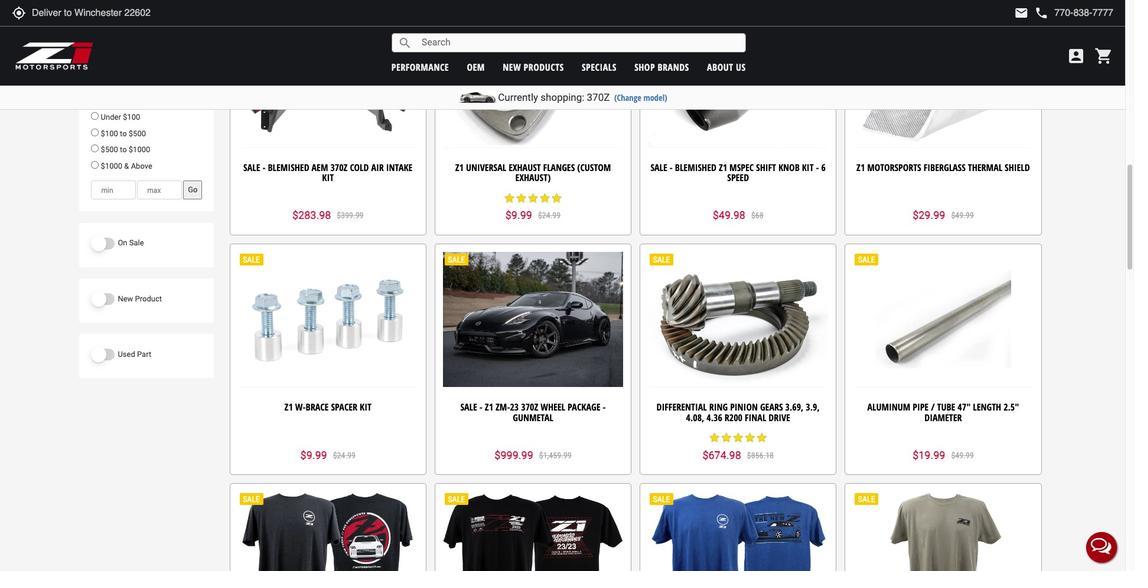 Task type: locate. For each thing, give the bounding box(es) containing it.
& up & up 24
[[144, 7, 149, 16]]

0 vertical spatial $24.99
[[538, 211, 561, 221]]

- inside sale - blemished aem 370z cold air intake kit
[[263, 161, 266, 174]]

star
[[504, 192, 516, 204], [516, 192, 527, 204], [527, 192, 539, 204], [539, 192, 551, 204], [551, 192, 563, 204], [709, 433, 721, 444], [721, 433, 733, 444], [733, 433, 744, 444], [744, 433, 756, 444], [756, 433, 768, 444]]

$49.99 right $29.99
[[952, 211, 974, 221]]

z1 left 'w-'
[[285, 401, 293, 414]]

& for & up 24
[[144, 19, 149, 28]]

2 horizontal spatial kit
[[802, 161, 814, 174]]

$100 up $100 to $500
[[123, 113, 140, 122]]

Search search field
[[412, 34, 746, 52]]

1 blemished from the left
[[268, 161, 309, 174]]

$500 down $100 to $500
[[101, 145, 118, 154]]

370z right aem
[[331, 161, 348, 174]]

about
[[707, 61, 734, 74]]

1 horizontal spatial $24.99
[[538, 211, 561, 221]]

kit right spacer
[[360, 401, 372, 414]]

1 horizontal spatial 370z
[[521, 401, 538, 414]]

motorsports
[[868, 161, 922, 174]]

$674.98
[[703, 449, 741, 462]]

1 $49.99 from the top
[[952, 211, 974, 221]]

& inside & up 'link'
[[144, 7, 149, 16]]

shopping_cart link
[[1092, 47, 1114, 66]]

about us link
[[707, 61, 746, 74]]

2 to from the top
[[120, 145, 127, 154]]

blemished for z1
[[675, 161, 717, 174]]

47"
[[958, 401, 971, 414]]

drive
[[769, 412, 791, 425]]

sale inside sale - blemished z1 mspec shift knob kit - 6 speed
[[651, 161, 668, 174]]

z1 for z1 universal exhaust flanges (custom exhaust)
[[455, 161, 464, 174]]

mail link
[[1015, 6, 1029, 20]]

account_box link
[[1064, 47, 1089, 66]]

sale inside sale - blemished aem 370z cold air intake kit
[[244, 161, 260, 174]]

blemished inside sale - blemished aem 370z cold air intake kit
[[268, 161, 309, 174]]

$9.99 $24.99
[[300, 449, 356, 462]]

$9.99 down 'brace'
[[300, 449, 327, 462]]

$68
[[752, 211, 764, 221]]

z1 left universal
[[455, 161, 464, 174]]

& down & up 'link'
[[144, 19, 149, 28]]

1 vertical spatial $100
[[101, 129, 118, 138]]

0 horizontal spatial sale
[[244, 161, 260, 174]]

z1 left speed
[[719, 161, 727, 174]]

my_location
[[12, 6, 26, 20]]

1 vertical spatial $24.99
[[333, 451, 356, 461]]

0 vertical spatial up
[[151, 7, 160, 16]]

$1000
[[129, 145, 150, 154], [101, 162, 122, 171]]

sale
[[244, 161, 260, 174], [651, 161, 668, 174], [461, 401, 477, 414]]

None radio
[[91, 161, 99, 169]]

0 vertical spatial &
[[144, 7, 149, 16]]

0 vertical spatial $49.99
[[952, 211, 974, 221]]

$9.99 down exhaust)
[[506, 209, 532, 222]]

1 horizontal spatial kit
[[360, 401, 372, 414]]

air
[[371, 161, 384, 174]]

z1 inside z1 universal exhaust flanges (custom exhaust)
[[455, 161, 464, 174]]

0 vertical spatial 370z
[[587, 92, 610, 103]]

0 horizontal spatial $500
[[101, 145, 118, 154]]

$49.99 inside the $19.99 $49.99
[[952, 451, 974, 461]]

pinion
[[730, 401, 758, 414]]

2.5"
[[1004, 401, 1020, 414]]

1 vertical spatial to
[[120, 145, 127, 154]]

z1
[[455, 161, 464, 174], [719, 161, 727, 174], [857, 161, 865, 174], [285, 401, 293, 414], [485, 401, 493, 414]]

wheel
[[541, 401, 566, 414]]

model)
[[644, 92, 668, 103]]

1 vertical spatial 370z
[[331, 161, 348, 174]]

blemished left aem
[[268, 161, 309, 174]]

$1000 up "above"
[[129, 145, 150, 154]]

- for sale - blemished aem 370z cold air intake kit
[[263, 161, 266, 174]]

shop brands
[[635, 61, 689, 74]]

blemished inside sale - blemished z1 mspec shift knob kit - 6 speed
[[675, 161, 717, 174]]

& up
[[144, 7, 160, 16]]

2 up from the top
[[151, 19, 160, 28]]

final
[[745, 412, 767, 425]]

$399.99
[[337, 211, 364, 221]]

0 horizontal spatial kit
[[322, 172, 334, 185]]

0 vertical spatial $9.99
[[506, 209, 532, 222]]

2 horizontal spatial sale
[[651, 161, 668, 174]]

$49.99 inside $29.99 $49.99
[[952, 211, 974, 221]]

z1 left motorsports
[[857, 161, 865, 174]]

370z left the (change
[[587, 92, 610, 103]]

0 horizontal spatial blemished
[[268, 161, 309, 174]]

under  $100
[[99, 113, 140, 122]]

used
[[118, 350, 135, 359]]

1 horizontal spatial blemished
[[675, 161, 717, 174]]

1 horizontal spatial $9.99
[[506, 209, 532, 222]]

-
[[263, 161, 266, 174], [670, 161, 673, 174], [816, 161, 819, 174], [480, 401, 483, 414], [603, 401, 606, 414]]

0 horizontal spatial $24.99
[[333, 451, 356, 461]]

thermal
[[968, 161, 1003, 174]]

370z
[[587, 92, 610, 103], [331, 161, 348, 174], [521, 401, 538, 414]]

zm-
[[496, 401, 510, 414]]

2 vertical spatial 370z
[[521, 401, 538, 414]]

shield
[[1005, 161, 1030, 174]]

aem
[[312, 161, 328, 174]]

1 vertical spatial $1000
[[101, 162, 122, 171]]

- for sale - blemished z1 mspec shift knob kit - 6 speed
[[670, 161, 673, 174]]

intake
[[386, 161, 413, 174]]

4.08,
[[686, 412, 705, 425]]

products
[[524, 61, 564, 74]]

kit inside sale - blemished aem 370z cold air intake kit
[[322, 172, 334, 185]]

2 blemished from the left
[[675, 161, 717, 174]]

up inside 'link'
[[151, 7, 160, 16]]

mspec
[[730, 161, 754, 174]]

1 horizontal spatial sale
[[461, 401, 477, 414]]

1 horizontal spatial $1000
[[129, 145, 150, 154]]

1 horizontal spatial $500
[[129, 129, 146, 138]]

to up $500 to $1000
[[120, 129, 127, 138]]

370z right "23"
[[521, 401, 538, 414]]

$24.99
[[538, 211, 561, 221], [333, 451, 356, 461]]

1 horizontal spatial $100
[[123, 113, 140, 122]]

0 horizontal spatial 370z
[[331, 161, 348, 174]]

370z inside sale - blemished aem 370z cold air intake kit
[[331, 161, 348, 174]]

up up & up 24
[[151, 7, 160, 16]]

used part
[[118, 350, 151, 359]]

None radio
[[91, 112, 99, 120], [91, 129, 99, 136], [91, 145, 99, 153], [91, 112, 99, 120], [91, 129, 99, 136], [91, 145, 99, 153]]

2 horizontal spatial 370z
[[587, 92, 610, 103]]

& left "above"
[[124, 162, 129, 171]]

blemished left speed
[[675, 161, 717, 174]]

to down $100 to $500
[[120, 145, 127, 154]]

$19.99
[[913, 449, 946, 462]]

kit inside sale - blemished z1 mspec shift knob kit - 6 speed
[[802, 161, 814, 174]]

kit left the 6
[[802, 161, 814, 174]]

kit
[[802, 161, 814, 174], [322, 172, 334, 185], [360, 401, 372, 414]]

up down & up
[[151, 19, 160, 28]]

0 horizontal spatial $9.99
[[300, 449, 327, 462]]

1 vertical spatial &
[[144, 19, 149, 28]]

shopping:
[[541, 92, 585, 103]]

- for sale - z1 zm-23 370z wheel package - gunmetal
[[480, 401, 483, 414]]

tube
[[937, 401, 956, 414]]

kit left cold
[[322, 172, 334, 185]]

6
[[822, 161, 826, 174]]

$24.99 down spacer
[[333, 451, 356, 461]]

$49.98 $68
[[713, 209, 764, 222]]

specials
[[582, 61, 617, 74]]

$29.99
[[913, 209, 946, 222]]

price
[[90, 74, 110, 88]]

1 vertical spatial up
[[151, 19, 160, 28]]

$1000 & above
[[99, 162, 152, 171]]

r200
[[725, 412, 743, 425]]

to
[[120, 129, 127, 138], [120, 145, 127, 154]]

$24.99 down exhaust)
[[538, 211, 561, 221]]

1 vertical spatial $49.99
[[952, 451, 974, 461]]

aluminum
[[868, 401, 911, 414]]

go
[[188, 186, 198, 194]]

diameter
[[925, 412, 962, 425]]

shift
[[756, 161, 776, 174]]

sale inside sale - z1 zm-23 370z wheel package - gunmetal
[[461, 401, 477, 414]]

$49.99 right $19.99
[[952, 451, 974, 461]]

2 $49.99 from the top
[[952, 451, 974, 461]]

shop brands link
[[635, 61, 689, 74]]

2 vertical spatial &
[[124, 162, 129, 171]]

brace
[[306, 401, 329, 414]]

1 to from the top
[[120, 129, 127, 138]]

0 vertical spatial to
[[120, 129, 127, 138]]

1 up from the top
[[151, 7, 160, 16]]

$500 up $500 to $1000
[[129, 129, 146, 138]]

blemished for aem
[[268, 161, 309, 174]]

$100 down under
[[101, 129, 118, 138]]

package
[[568, 401, 601, 414]]

universal
[[466, 161, 507, 174]]

z1 left zm- at the left bottom of page
[[485, 401, 493, 414]]

$49.99
[[952, 211, 974, 221], [952, 451, 974, 461]]

aluminum pipe / tube 47" length 2.5" diameter
[[868, 401, 1020, 425]]

0 vertical spatial $100
[[123, 113, 140, 122]]

blemished
[[268, 161, 309, 174], [675, 161, 717, 174]]

$1000 down $500 to $1000
[[101, 162, 122, 171]]

1 vertical spatial $500
[[101, 145, 118, 154]]

on
[[118, 239, 127, 248]]

3.9,
[[806, 401, 820, 414]]



Task type: vqa. For each thing, say whether or not it's contained in the screenshot.


Task type: describe. For each thing, give the bounding box(es) containing it.
spacer
[[331, 401, 358, 414]]

search
[[398, 36, 412, 50]]

star star star star star $674.98 $856.18
[[703, 433, 774, 462]]

up for & up 24
[[151, 19, 160, 28]]

currently
[[498, 92, 538, 103]]

$9.99 inside star star star star star $9.99 $24.99
[[506, 209, 532, 222]]

& up 24
[[144, 19, 173, 28]]

to for $100
[[120, 129, 127, 138]]

$283.98 $399.99
[[292, 209, 364, 222]]

product
[[135, 295, 162, 304]]

z1 inside sale - blemished z1 mspec shift knob kit - 6 speed
[[719, 161, 727, 174]]

new products link
[[503, 61, 564, 74]]

sale - z1 zm-23 370z wheel package - gunmetal
[[461, 401, 606, 425]]

cold
[[350, 161, 369, 174]]

ring
[[709, 401, 728, 414]]

0 vertical spatial $1000
[[129, 145, 150, 154]]

up for & up
[[151, 7, 160, 16]]

brands
[[658, 61, 689, 74]]

(change
[[614, 92, 642, 103]]

$1,459.99
[[539, 451, 572, 461]]

4.36
[[707, 412, 723, 425]]

performance
[[392, 61, 449, 74]]

370z inside sale - z1 zm-23 370z wheel package - gunmetal
[[521, 401, 538, 414]]

account_box
[[1067, 47, 1086, 66]]

$283.98
[[292, 209, 331, 222]]

shop
[[635, 61, 655, 74]]

& up link
[[91, 5, 202, 17]]

new products
[[503, 61, 564, 74]]

(change model) link
[[614, 92, 668, 103]]

oem link
[[467, 61, 485, 74]]

sale for sale - blemished z1 mspec shift knob kit - 6 speed
[[651, 161, 668, 174]]

length
[[973, 401, 1002, 414]]

gears
[[760, 401, 783, 414]]

star star star star star $9.99 $24.99
[[504, 192, 563, 222]]

differential
[[657, 401, 707, 414]]

part
[[137, 350, 151, 359]]

z1 for z1 motorsports fiberglass thermal shield
[[857, 161, 865, 174]]

oem
[[467, 61, 485, 74]]

about us
[[707, 61, 746, 74]]

knob
[[779, 161, 800, 174]]

z1 for z1 w-brace spacer kit
[[285, 401, 293, 414]]

z1 w-brace spacer kit
[[285, 401, 372, 414]]

exhaust)
[[516, 172, 551, 185]]

max number field
[[137, 181, 182, 200]]

specials link
[[582, 61, 617, 74]]

23
[[510, 401, 519, 414]]

shopping_cart
[[1095, 47, 1114, 66]]

speed
[[728, 172, 749, 185]]

$49.99 for tube
[[952, 451, 974, 461]]

phone
[[1035, 6, 1049, 20]]

sale for sale - z1 zm-23 370z wheel package - gunmetal
[[461, 401, 477, 414]]

above
[[131, 162, 152, 171]]

$24.99 inside star star star star star $9.99 $24.99
[[538, 211, 561, 221]]

$856.18
[[747, 451, 774, 461]]

1 vertical spatial $9.99
[[300, 449, 327, 462]]

fiberglass
[[924, 161, 966, 174]]

24
[[165, 19, 173, 28]]

0 vertical spatial $500
[[129, 129, 146, 138]]

on sale
[[118, 239, 144, 248]]

$24.99 inside $9.99 $24.99
[[333, 451, 356, 461]]

/
[[931, 401, 935, 414]]

pipe
[[913, 401, 929, 414]]

to for $500
[[120, 145, 127, 154]]

new
[[118, 295, 133, 304]]

z1 motorsports logo image
[[15, 41, 94, 71]]

$999.99 $1,459.99
[[495, 449, 572, 462]]

currently shopping: 370z (change model)
[[498, 92, 668, 103]]

mail
[[1015, 6, 1029, 20]]

$500 to $1000
[[99, 145, 150, 154]]

& for & up
[[144, 7, 149, 16]]

sale for sale - blemished aem 370z cold air intake kit
[[244, 161, 260, 174]]

$999.99
[[495, 449, 533, 462]]

0 horizontal spatial $1000
[[101, 162, 122, 171]]

z1 universal exhaust flanges (custom exhaust)
[[455, 161, 611, 185]]

mail phone
[[1015, 6, 1049, 20]]

new
[[503, 61, 521, 74]]

sale
[[129, 239, 144, 248]]

z1 inside sale - z1 zm-23 370z wheel package - gunmetal
[[485, 401, 493, 414]]

new product
[[118, 295, 162, 304]]

1 & up image
[[91, 29, 100, 40]]

phone link
[[1035, 6, 1114, 20]]

flanges
[[543, 161, 575, 174]]

gunmetal
[[513, 412, 553, 425]]

min number field
[[91, 181, 136, 200]]

performance link
[[392, 61, 449, 74]]

go button
[[183, 181, 202, 200]]

0 horizontal spatial $100
[[101, 129, 118, 138]]

$49.99 for thermal
[[952, 211, 974, 221]]

$29.99 $49.99
[[913, 209, 974, 222]]

sale - blemished z1 mspec shift knob kit - 6 speed
[[651, 161, 826, 185]]

z1 motorsports fiberglass thermal shield
[[857, 161, 1030, 174]]



